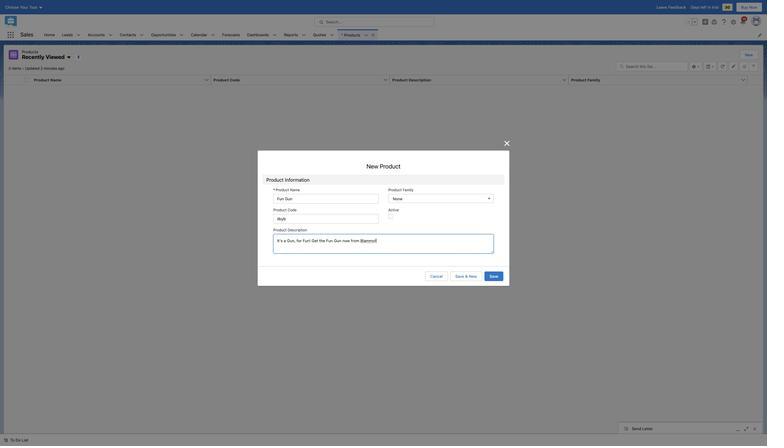 Task type: vqa. For each thing, say whether or not it's contained in the screenshot.
Event icon to the top
no



Task type: locate. For each thing, give the bounding box(es) containing it.
*
[[341, 33, 343, 37], [273, 188, 275, 192]]

code inside product code 'button'
[[230, 77, 240, 82]]

to
[[10, 438, 15, 443]]

product family inside button
[[571, 77, 600, 82]]

Active checkbox
[[388, 214, 393, 219]]

2 vertical spatial new
[[469, 274, 477, 279]]

product name down product information
[[276, 188, 300, 192]]

1 horizontal spatial family
[[588, 77, 600, 82]]

product description element
[[390, 75, 572, 85]]

information
[[285, 177, 310, 183]]

2 horizontal spatial products
[[389, 249, 405, 254]]

none search field inside recently viewed|products|list view element
[[616, 62, 688, 71]]

save
[[455, 274, 464, 279], [490, 274, 498, 279]]

calendar link
[[187, 29, 211, 40]]

list
[[387, 255, 393, 260]]

1 horizontal spatial text default image
[[371, 33, 375, 37]]

cell
[[22, 75, 31, 85]]

1 horizontal spatial product family
[[571, 77, 600, 82]]

0 items • updated 2 minutes ago
[[9, 66, 64, 71]]

1 horizontal spatial code
[[288, 208, 297, 213]]

0 vertical spatial description
[[409, 77, 431, 82]]

save for save
[[490, 274, 498, 279]]

* products
[[341, 33, 360, 37]]

product code button
[[211, 75, 383, 85]]

contacts list item
[[116, 29, 148, 40]]

0 horizontal spatial name
[[50, 77, 61, 82]]

1 horizontal spatial products
[[344, 33, 360, 37]]

1 vertical spatial product description
[[273, 228, 307, 233]]

list item
[[338, 29, 378, 40]]

to do list button
[[0, 434, 32, 446]]

product name button
[[31, 75, 204, 85]]

ago
[[58, 66, 64, 71]]

dashboards link
[[244, 29, 273, 40]]

calendar list item
[[187, 29, 219, 40]]

product family
[[571, 77, 600, 82], [388, 188, 414, 192]]

status inside recently viewed|products|list view element
[[345, 249, 422, 260]]

viewed
[[46, 54, 65, 60]]

inverse image
[[503, 140, 511, 147]]

none button
[[388, 194, 494, 203]]

0 horizontal spatial *
[[273, 188, 275, 192]]

family
[[588, 77, 600, 82], [403, 188, 414, 192]]

new for new product
[[366, 163, 378, 170]]

1 horizontal spatial product description
[[392, 77, 431, 82]]

accounts
[[88, 32, 105, 37]]

reports link
[[280, 29, 302, 40]]

1 vertical spatial text default image
[[4, 438, 8, 443]]

0 vertical spatial name
[[50, 77, 61, 82]]

quotes
[[313, 32, 326, 37]]

reports
[[284, 32, 298, 37]]

you
[[345, 249, 352, 254]]

search... button
[[314, 17, 434, 27]]

save button
[[484, 272, 503, 281]]

1 vertical spatial code
[[288, 208, 297, 213]]

0 horizontal spatial save
[[455, 274, 464, 279]]

0 horizontal spatial description
[[288, 228, 307, 233]]

buy now button
[[736, 2, 762, 12]]

calendar
[[191, 32, 207, 37]]

active
[[388, 208, 399, 213]]

family inside button
[[588, 77, 600, 82]]

send letter
[[632, 427, 653, 431]]

name
[[50, 77, 61, 82], [290, 188, 300, 192]]

1 horizontal spatial new
[[469, 274, 477, 279]]

list
[[41, 29, 767, 40]]

leave feedback link
[[657, 5, 686, 10]]

new
[[745, 52, 753, 57], [366, 163, 378, 170], [469, 274, 477, 279]]

description
[[409, 77, 431, 82], [288, 228, 307, 233]]

list containing home
[[41, 29, 767, 40]]

1 vertical spatial products
[[22, 49, 38, 54]]

product description inside product description button
[[392, 77, 431, 82]]

leads link
[[58, 29, 76, 40]]

1 vertical spatial family
[[403, 188, 414, 192]]

list view controls image
[[689, 62, 702, 71]]

send letter link
[[619, 423, 762, 436]]

product code
[[213, 77, 240, 82], [273, 208, 297, 213]]

0 vertical spatial product family
[[571, 77, 600, 82]]

save right the & on the right bottom of page
[[490, 274, 498, 279]]

sales
[[20, 32, 33, 38]]

0 vertical spatial new
[[745, 52, 753, 57]]

0 horizontal spatial code
[[230, 77, 240, 82]]

0 vertical spatial product name
[[34, 77, 61, 82]]

name down ago
[[50, 77, 61, 82]]

leads
[[62, 32, 73, 37]]

contacts
[[120, 32, 136, 37]]

opportunities list item
[[148, 29, 187, 40]]

1 vertical spatial *
[[273, 188, 275, 192]]

0 vertical spatial product description
[[392, 77, 431, 82]]

products
[[344, 33, 360, 37], [22, 49, 38, 54], [389, 249, 405, 254]]

0 vertical spatial products
[[344, 33, 360, 37]]

text default image down search... button
[[371, 33, 375, 37]]

product
[[34, 77, 49, 82], [213, 77, 229, 82], [392, 77, 408, 82], [571, 77, 587, 82], [380, 163, 401, 170], [266, 177, 284, 183], [276, 188, 289, 192], [388, 188, 402, 192], [273, 208, 287, 213], [273, 228, 287, 233]]

feedback
[[668, 5, 686, 10]]

* inside list item
[[341, 33, 343, 37]]

Search Recently Viewed list view. search field
[[616, 62, 688, 71]]

0 horizontal spatial product family
[[388, 188, 414, 192]]

•
[[22, 66, 24, 71]]

code
[[230, 77, 240, 82], [288, 208, 297, 213]]

1 horizontal spatial *
[[341, 33, 343, 37]]

save & new button
[[450, 272, 482, 281]]

1 horizontal spatial product code
[[273, 208, 297, 213]]

* down product information
[[273, 188, 275, 192]]

0 horizontal spatial product description
[[273, 228, 307, 233]]

products up updated
[[22, 49, 38, 54]]

0 vertical spatial product code
[[213, 77, 240, 82]]

0 horizontal spatial text default image
[[4, 438, 8, 443]]

1 vertical spatial new
[[366, 163, 378, 170]]

save inside save & new button
[[455, 274, 464, 279]]

save inside save button
[[490, 274, 498, 279]]

action element
[[748, 75, 763, 85]]

1 horizontal spatial save
[[490, 274, 498, 279]]

0 horizontal spatial family
[[403, 188, 414, 192]]

products up views.
[[389, 249, 405, 254]]

1 horizontal spatial name
[[290, 188, 300, 192]]

views.
[[394, 255, 405, 260]]

item number image
[[4, 75, 22, 85]]

1 vertical spatial product name
[[276, 188, 300, 192]]

recently viewed|products|list view element
[[4, 45, 763, 434]]

group
[[685, 18, 698, 25]]

new inside recently viewed|products|list view element
[[745, 52, 753, 57]]

product description
[[392, 77, 431, 82], [273, 228, 307, 233]]

product name
[[34, 77, 61, 82], [276, 188, 300, 192]]

forecasts
[[222, 32, 240, 37]]

leave
[[657, 5, 667, 10]]

0 horizontal spatial new
[[366, 163, 378, 170]]

1 vertical spatial name
[[290, 188, 300, 192]]

recently viewed
[[22, 54, 65, 60]]

product code inside 'button'
[[213, 77, 240, 82]]

opportunities
[[151, 32, 176, 37]]

0 vertical spatial *
[[341, 33, 343, 37]]

text default image left to
[[4, 438, 8, 443]]

1 horizontal spatial description
[[409, 77, 431, 82]]

2 vertical spatial products
[[389, 249, 405, 254]]

None search field
[[616, 62, 688, 71]]

updated
[[25, 66, 40, 71]]

0 vertical spatial code
[[230, 77, 240, 82]]

product name element
[[31, 75, 215, 85]]

2 horizontal spatial new
[[745, 52, 753, 57]]

cancel button
[[425, 272, 448, 281]]

list item containing *
[[338, 29, 378, 40]]

name down information
[[290, 188, 300, 192]]

0 vertical spatial family
[[588, 77, 600, 82]]

1 vertical spatial product code
[[273, 208, 297, 213]]

1 vertical spatial product family
[[388, 188, 414, 192]]

item number element
[[4, 75, 22, 85]]

product inside 'button'
[[213, 77, 229, 82]]

product name down the minutes
[[34, 77, 61, 82]]

2 save from the left
[[490, 274, 498, 279]]

new button
[[740, 50, 758, 59]]

product information
[[266, 177, 310, 183]]

text default image
[[371, 33, 375, 37], [4, 438, 8, 443]]

any
[[381, 249, 388, 254]]

save left the & on the right bottom of page
[[455, 274, 464, 279]]

none
[[393, 197, 402, 201]]

dashboards
[[247, 32, 269, 37]]

* down search...
[[341, 33, 343, 37]]

search...
[[326, 19, 342, 24]]

product code element
[[211, 75, 393, 85]]

1 save from the left
[[455, 274, 464, 279]]

0 horizontal spatial product code
[[213, 77, 240, 82]]

0 horizontal spatial product name
[[34, 77, 61, 82]]

trial
[[712, 5, 719, 10]]

* for * products
[[341, 33, 343, 37]]

status
[[345, 249, 422, 260]]

days left in trial
[[691, 5, 719, 10]]

products down search... button
[[344, 33, 360, 37]]

None text field
[[273, 194, 379, 204]]

status containing you haven't viewed any products recently.
[[345, 249, 422, 260]]

Product Description text field
[[273, 234, 494, 254]]

items
[[12, 66, 21, 71]]



Task type: describe. For each thing, give the bounding box(es) containing it.
0
[[9, 66, 11, 71]]

do
[[16, 438, 21, 443]]

1 vertical spatial description
[[288, 228, 307, 233]]

* for *
[[273, 188, 275, 192]]

0 vertical spatial text default image
[[371, 33, 375, 37]]

you haven't viewed any products recently. try switching list views.
[[345, 249, 422, 260]]

switching
[[369, 255, 386, 260]]

30
[[725, 5, 730, 10]]

viewed
[[368, 249, 380, 254]]

dashboards list item
[[244, 29, 280, 40]]

recently.
[[406, 249, 422, 254]]

0 horizontal spatial products
[[22, 49, 38, 54]]

try
[[362, 255, 368, 260]]

action image
[[748, 75, 763, 85]]

recently
[[22, 54, 44, 60]]

2
[[41, 66, 43, 71]]

contacts link
[[116, 29, 140, 40]]

accounts list item
[[84, 29, 116, 40]]

days
[[691, 5, 700, 10]]

&
[[465, 274, 468, 279]]

products inside you haven't viewed any products recently. try switching list views.
[[389, 249, 405, 254]]

minutes
[[44, 66, 57, 71]]

leads list item
[[58, 29, 84, 40]]

to do list
[[10, 438, 28, 443]]

haven't
[[353, 249, 366, 254]]

save & new
[[455, 274, 477, 279]]

product family button
[[569, 75, 741, 85]]

opportunities link
[[148, 29, 180, 40]]

cell inside recently viewed|products|list view element
[[22, 75, 31, 85]]

accounts link
[[84, 29, 108, 40]]

in
[[708, 5, 711, 10]]

home
[[44, 32, 55, 37]]

left
[[701, 5, 707, 10]]

letter
[[642, 427, 653, 431]]

Product Code text field
[[273, 214, 379, 224]]

new for new
[[745, 52, 753, 57]]

product family element
[[569, 75, 751, 85]]

description inside button
[[409, 77, 431, 82]]

save for save & new
[[455, 274, 464, 279]]

leave feedback
[[657, 5, 686, 10]]

display as table image
[[704, 62, 717, 71]]

quotes list item
[[309, 29, 338, 40]]

buy
[[741, 5, 748, 10]]

cancel
[[430, 274, 443, 279]]

text default image inside to do list button
[[4, 438, 8, 443]]

forecasts link
[[219, 29, 244, 40]]

reports list item
[[280, 29, 309, 40]]

name inside button
[[50, 77, 61, 82]]

product name inside button
[[34, 77, 61, 82]]

1 horizontal spatial product name
[[276, 188, 300, 192]]

buy now
[[741, 5, 757, 10]]

recently viewed status
[[9, 66, 25, 71]]

new product
[[366, 163, 401, 170]]

quotes link
[[309, 29, 330, 40]]

list
[[22, 438, 28, 443]]

send
[[632, 427, 641, 431]]

home link
[[41, 29, 58, 40]]

product description button
[[390, 75, 562, 85]]

now
[[749, 5, 757, 10]]



